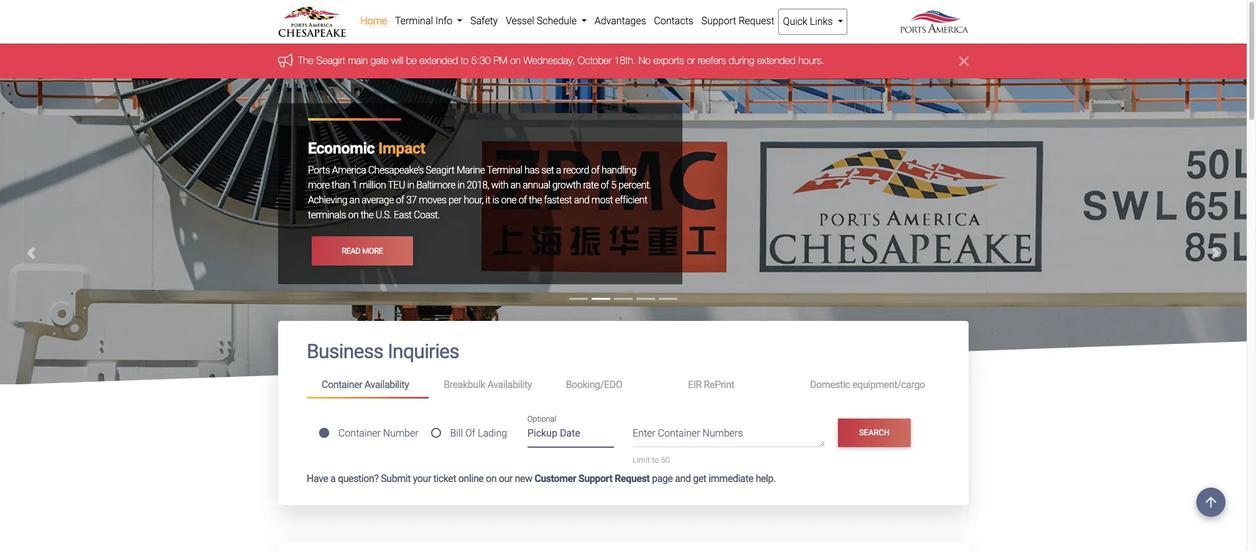 Task type: describe. For each thing, give the bounding box(es) containing it.
5:30
[[472, 55, 491, 66]]

advantages
[[595, 15, 647, 27]]

1 in from the left
[[407, 180, 414, 191]]

more
[[308, 180, 330, 191]]

have a question? submit your ticket online on our new customer support request page and get immediate help.
[[307, 473, 776, 485]]

quick links link
[[779, 9, 848, 35]]

america
[[332, 165, 366, 176]]

our
[[499, 473, 513, 485]]

Optional text field
[[528, 424, 614, 448]]

vessel
[[506, 15, 535, 27]]

question?
[[338, 473, 379, 485]]

immediate
[[709, 473, 754, 485]]

east
[[394, 209, 412, 221]]

support request
[[702, 15, 775, 27]]

page
[[652, 473, 673, 485]]

enter
[[633, 428, 656, 440]]

most
[[592, 194, 613, 206]]

home link
[[357, 9, 391, 34]]

1 horizontal spatial an
[[511, 180, 521, 191]]

be
[[406, 55, 417, 66]]

vessel schedule
[[506, 15, 580, 27]]

help.
[[756, 473, 776, 485]]

more
[[362, 246, 383, 256]]

to inside business inquiries main content
[[652, 456, 659, 465]]

terminal inside ports america chesapeake's seagirt marine terminal has set a record of handling more than 1 million teu in baltimore in 2018,                         with an annual growth rate of 5 percent. achieving an average of 37 moves per hour, it is one of the fastest and most efficient terminals on the u.s. east coast.
[[487, 165, 523, 176]]

wednesday,
[[524, 55, 575, 66]]

reefers
[[698, 55, 726, 66]]

optional
[[528, 415, 557, 424]]

main
[[348, 55, 368, 66]]

customer
[[535, 473, 577, 485]]

domestic
[[811, 379, 851, 391]]

business
[[307, 340, 384, 364]]

availability for container availability
[[365, 379, 409, 391]]

container number
[[339, 428, 419, 439]]

0 horizontal spatial an
[[350, 194, 360, 206]]

2 extended from the left
[[758, 55, 796, 66]]

quick
[[784, 16, 808, 27]]

0 vertical spatial support
[[702, 15, 737, 27]]

hour,
[[464, 194, 484, 206]]

per
[[449, 194, 462, 206]]

the seagirt main gate will be extended to 5:30 pm on wednesday, october 18th.  no exports or reefers during extended hours. alert
[[0, 44, 1248, 79]]

average
[[362, 194, 394, 206]]

search button
[[838, 419, 912, 448]]

of
[[466, 428, 476, 439]]

or
[[687, 55, 696, 66]]

domestic equipment/cargo
[[811, 379, 926, 391]]

of left 37
[[396, 194, 404, 206]]

one
[[501, 194, 517, 206]]

safety
[[471, 15, 498, 27]]

achieving
[[308, 194, 348, 206]]

domestic equipment/cargo link
[[796, 374, 941, 397]]

and inside ports america chesapeake's seagirt marine terminal has set a record of handling more than 1 million teu in baltimore in 2018,                         with an annual growth rate of 5 percent. achieving an average of 37 moves per hour, it is one of the fastest and most efficient terminals on the u.s. east coast.
[[574, 194, 590, 206]]

schedule
[[537, 15, 577, 27]]

1 vertical spatial the
[[361, 209, 374, 221]]

ticket
[[434, 473, 456, 485]]

support inside business inquiries main content
[[579, 473, 613, 485]]

breakbulk availability
[[444, 379, 532, 391]]

2 in from the left
[[458, 180, 465, 191]]

record
[[563, 165, 590, 176]]

equipment/cargo
[[853, 379, 926, 391]]

economic engine image
[[0, 79, 1248, 552]]

online
[[459, 473, 484, 485]]

no
[[639, 55, 651, 66]]

submit
[[381, 473, 411, 485]]

october
[[578, 55, 612, 66]]

container up "50"
[[658, 428, 701, 440]]

limit to 50
[[633, 456, 670, 465]]

info
[[436, 15, 453, 27]]

5
[[612, 180, 617, 191]]

the seagirt main gate will be extended to 5:30 pm on wednesday, october 18th.  no exports or reefers during extended hours. link
[[298, 55, 825, 66]]

baltimore
[[417, 180, 456, 191]]

Enter Container Numbers text field
[[633, 427, 825, 448]]

impact
[[379, 140, 426, 158]]

read more link
[[312, 237, 413, 266]]

booking/edo link
[[551, 374, 673, 397]]

container availability
[[322, 379, 409, 391]]

have
[[307, 473, 328, 485]]

0 vertical spatial the
[[529, 194, 542, 206]]

handling
[[602, 165, 637, 176]]

u.s.
[[376, 209, 392, 221]]

set
[[542, 165, 554, 176]]

reprint
[[704, 379, 735, 391]]

pm
[[494, 55, 508, 66]]

bullhorn image
[[278, 53, 298, 67]]

go to top image
[[1197, 488, 1226, 517]]

bill
[[450, 428, 463, 439]]

links
[[810, 16, 833, 27]]

0 horizontal spatial terminal
[[395, 15, 433, 27]]

numbers
[[703, 428, 743, 440]]



Task type: vqa. For each thing, say whether or not it's contained in the screenshot.
Quick
yes



Task type: locate. For each thing, give the bounding box(es) containing it.
0 vertical spatial on
[[510, 55, 521, 66]]

has
[[525, 165, 540, 176]]

0 horizontal spatial to
[[461, 55, 469, 66]]

contacts link
[[651, 9, 698, 34]]

breakbulk
[[444, 379, 486, 391]]

0 horizontal spatial request
[[615, 473, 650, 485]]

container availability link
[[307, 374, 429, 399]]

0 horizontal spatial a
[[331, 473, 336, 485]]

eir
[[688, 379, 702, 391]]

1 extended from the left
[[420, 55, 458, 66]]

2 vertical spatial on
[[486, 473, 497, 485]]

to inside alert
[[461, 55, 469, 66]]

request down limit at the right bottom
[[615, 473, 650, 485]]

0 horizontal spatial in
[[407, 180, 414, 191]]

1 vertical spatial terminal
[[487, 165, 523, 176]]

than
[[332, 180, 350, 191]]

1 horizontal spatial availability
[[488, 379, 532, 391]]

0 horizontal spatial seagirt
[[316, 55, 346, 66]]

1 vertical spatial an
[[350, 194, 360, 206]]

terminal info link
[[391, 9, 467, 34]]

to left "50"
[[652, 456, 659, 465]]

0 vertical spatial a
[[556, 165, 561, 176]]

2 availability from the left
[[488, 379, 532, 391]]

1 horizontal spatial support
[[702, 15, 737, 27]]

terminal
[[395, 15, 433, 27], [487, 165, 523, 176]]

1 horizontal spatial terminal
[[487, 165, 523, 176]]

50
[[661, 456, 670, 465]]

exports
[[654, 55, 685, 66]]

on inside business inquiries main content
[[486, 473, 497, 485]]

and
[[574, 194, 590, 206], [675, 473, 691, 485]]

a right have
[[331, 473, 336, 485]]

gate
[[371, 55, 389, 66]]

37
[[407, 194, 417, 206]]

a
[[556, 165, 561, 176], [331, 473, 336, 485]]

0 horizontal spatial on
[[348, 209, 359, 221]]

of left '5'
[[601, 180, 609, 191]]

contacts
[[654, 15, 694, 27]]

the
[[529, 194, 542, 206], [361, 209, 374, 221]]

safety link
[[467, 9, 502, 34]]

of right one
[[519, 194, 527, 206]]

fastest
[[544, 194, 572, 206]]

an down the 1
[[350, 194, 360, 206]]

0 vertical spatial and
[[574, 194, 590, 206]]

ports
[[308, 165, 330, 176]]

extended right be
[[420, 55, 458, 66]]

availability right breakbulk
[[488, 379, 532, 391]]

teu
[[388, 180, 405, 191]]

ports america chesapeake's seagirt marine terminal has set a record of handling more than 1 million teu in baltimore in 2018,                         with an annual growth rate of 5 percent. achieving an average of 37 moves per hour, it is one of the fastest and most efficient terminals on the u.s. east coast.
[[308, 165, 652, 221]]

support request link
[[698, 9, 779, 34]]

close image
[[960, 54, 969, 69]]

get
[[693, 473, 707, 485]]

seagirt
[[316, 55, 346, 66], [426, 165, 455, 176]]

terminal up with
[[487, 165, 523, 176]]

2 horizontal spatial on
[[510, 55, 521, 66]]

quick links
[[784, 16, 836, 27]]

percent.
[[619, 180, 652, 191]]

rate
[[583, 180, 599, 191]]

1 vertical spatial a
[[331, 473, 336, 485]]

seagirt inside alert
[[316, 55, 346, 66]]

read more
[[342, 246, 383, 256]]

economic impact
[[308, 140, 426, 158]]

1
[[352, 180, 357, 191]]

1 vertical spatial seagirt
[[426, 165, 455, 176]]

breakbulk availability link
[[429, 374, 551, 397]]

during
[[729, 55, 755, 66]]

inquiries
[[388, 340, 459, 364]]

vessel schedule link
[[502, 9, 591, 34]]

booking/edo
[[566, 379, 623, 391]]

and down rate
[[574, 194, 590, 206]]

container for container availability
[[322, 379, 363, 391]]

will
[[392, 55, 404, 66]]

1 horizontal spatial the
[[529, 194, 542, 206]]

business inquiries main content
[[269, 321, 979, 552]]

1 horizontal spatial a
[[556, 165, 561, 176]]

on right pm
[[510, 55, 521, 66]]

customer support request link
[[535, 473, 650, 485]]

is
[[493, 194, 499, 206]]

annual
[[523, 180, 551, 191]]

seagirt up baltimore
[[426, 165, 455, 176]]

request left quick
[[739, 15, 775, 27]]

on inside ports america chesapeake's seagirt marine terminal has set a record of handling more than 1 million teu in baltimore in 2018,                         with an annual growth rate of 5 percent. achieving an average of 37 moves per hour, it is one of the fastest and most efficient terminals on the u.s. east coast.
[[348, 209, 359, 221]]

business inquiries
[[307, 340, 459, 364]]

0 horizontal spatial availability
[[365, 379, 409, 391]]

support up reefers
[[702, 15, 737, 27]]

home
[[361, 15, 387, 27]]

limit
[[633, 456, 651, 465]]

1 horizontal spatial and
[[675, 473, 691, 485]]

support right the customer
[[579, 473, 613, 485]]

1 horizontal spatial to
[[652, 456, 659, 465]]

container left number
[[339, 428, 381, 439]]

your
[[413, 473, 431, 485]]

1 horizontal spatial extended
[[758, 55, 796, 66]]

2018,
[[467, 180, 489, 191]]

economic
[[308, 140, 375, 158]]

support
[[702, 15, 737, 27], [579, 473, 613, 485]]

container for container number
[[339, 428, 381, 439]]

1 horizontal spatial seagirt
[[426, 165, 455, 176]]

the left "u.s." in the top of the page
[[361, 209, 374, 221]]

extended right during on the top
[[758, 55, 796, 66]]

and inside business inquiries main content
[[675, 473, 691, 485]]

in right teu
[[407, 180, 414, 191]]

a inside business inquiries main content
[[331, 473, 336, 485]]

18th.
[[615, 55, 636, 66]]

1 availability from the left
[[365, 379, 409, 391]]

terminals
[[308, 209, 346, 221]]

1 horizontal spatial request
[[739, 15, 775, 27]]

on right "terminals"
[[348, 209, 359, 221]]

container down business
[[322, 379, 363, 391]]

in up per
[[458, 180, 465, 191]]

seagirt inside ports america chesapeake's seagirt marine terminal has set a record of handling more than 1 million teu in baltimore in 2018,                         with an annual growth rate of 5 percent. achieving an average of 37 moves per hour, it is one of the fastest and most efficient terminals on the u.s. east coast.
[[426, 165, 455, 176]]

in
[[407, 180, 414, 191], [458, 180, 465, 191]]

1 vertical spatial to
[[652, 456, 659, 465]]

terminal left info
[[395, 15, 433, 27]]

chesapeake's
[[368, 165, 424, 176]]

enter container numbers
[[633, 428, 743, 440]]

0 horizontal spatial the
[[361, 209, 374, 221]]

0 horizontal spatial extended
[[420, 55, 458, 66]]

availability for breakbulk availability
[[488, 379, 532, 391]]

of up rate
[[592, 165, 600, 176]]

an right with
[[511, 180, 521, 191]]

1 vertical spatial on
[[348, 209, 359, 221]]

1 horizontal spatial on
[[486, 473, 497, 485]]

0 vertical spatial terminal
[[395, 15, 433, 27]]

1 horizontal spatial in
[[458, 180, 465, 191]]

hours.
[[799, 55, 825, 66]]

bill of lading
[[450, 428, 507, 439]]

0 vertical spatial an
[[511, 180, 521, 191]]

a right set
[[556, 165, 561, 176]]

availability
[[365, 379, 409, 391], [488, 379, 532, 391]]

eir reprint link
[[673, 374, 796, 397]]

the down annual
[[529, 194, 542, 206]]

to
[[461, 55, 469, 66], [652, 456, 659, 465]]

0 vertical spatial seagirt
[[316, 55, 346, 66]]

it
[[486, 194, 491, 206]]

1 vertical spatial request
[[615, 473, 650, 485]]

0 horizontal spatial and
[[574, 194, 590, 206]]

availability down business inquiries
[[365, 379, 409, 391]]

seagirt right the
[[316, 55, 346, 66]]

0 vertical spatial to
[[461, 55, 469, 66]]

0 horizontal spatial support
[[579, 473, 613, 485]]

search
[[860, 428, 890, 438]]

1 vertical spatial support
[[579, 473, 613, 485]]

to left 5:30
[[461, 55, 469, 66]]

on inside alert
[[510, 55, 521, 66]]

with
[[492, 180, 509, 191]]

on left our
[[486, 473, 497, 485]]

and left get
[[675, 473, 691, 485]]

efficient
[[615, 194, 648, 206]]

0 vertical spatial request
[[739, 15, 775, 27]]

1 vertical spatial and
[[675, 473, 691, 485]]

request inside business inquiries main content
[[615, 473, 650, 485]]

a inside ports america chesapeake's seagirt marine terminal has set a record of handling more than 1 million teu in baltimore in 2018,                         with an annual growth rate of 5 percent. achieving an average of 37 moves per hour, it is one of the fastest and most efficient terminals on the u.s. east coast.
[[556, 165, 561, 176]]

request
[[739, 15, 775, 27], [615, 473, 650, 485]]

the seagirt main gate will be extended to 5:30 pm on wednesday, october 18th.  no exports or reefers during extended hours.
[[298, 55, 825, 66]]

lading
[[478, 428, 507, 439]]



